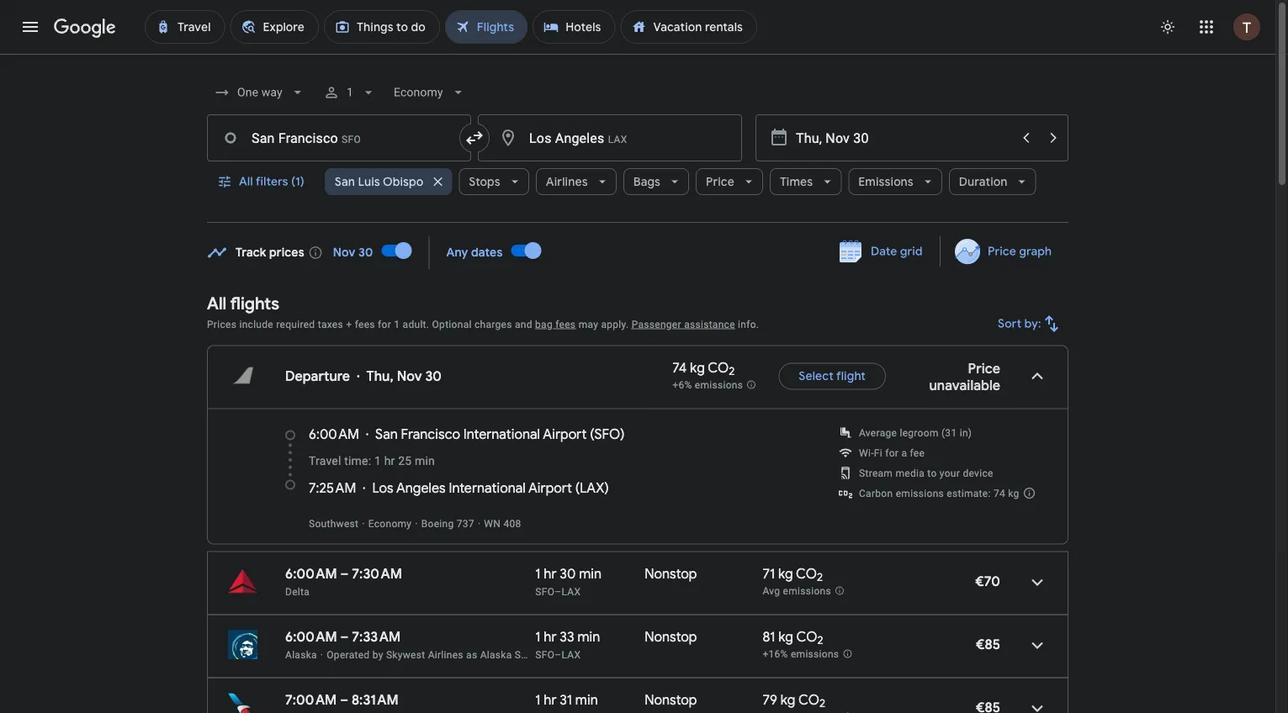 Task type: locate. For each thing, give the bounding box(es) containing it.
fees right +
[[355, 319, 375, 330]]

skywest
[[386, 649, 425, 661]]

6:00 am
[[309, 426, 359, 443], [285, 566, 337, 583], [285, 629, 337, 646]]

1 vertical spatial nonstop flight. element
[[645, 629, 697, 649]]

hr
[[384, 455, 395, 468], [544, 566, 557, 583], [544, 629, 557, 646], [544, 692, 557, 709]]

min inside 1 hr 33 min sfo – lax
[[578, 629, 601, 646]]

1 horizontal spatial )
[[621, 426, 625, 443]]

2 nonstop flight. element from the top
[[645, 629, 697, 649]]

fees right bag at the top
[[556, 319, 576, 330]]

2 vertical spatial 6:00 am
[[285, 629, 337, 646]]

san left "luis"
[[335, 174, 355, 189]]

None field
[[207, 77, 313, 108], [387, 77, 474, 108], [207, 77, 313, 108], [387, 77, 474, 108]]

kg inside 71 kg co 2
[[779, 566, 794, 583]]

2 horizontal spatial 30
[[560, 566, 576, 583]]

international up 'wn'
[[449, 480, 526, 497]]

sfo inside 1 hr 33 min sfo – lax
[[536, 649, 555, 661]]

2 nonstop from the top
[[645, 629, 697, 646]]

71 kg co 2
[[763, 566, 823, 585]]

0 horizontal spatial 74
[[673, 359, 687, 377]]

leaves san francisco international airport at 7:00 am on thursday, november 30 and arrives at los angeles international airport at 8:31 am on thursday, november 30. element
[[285, 692, 399, 709]]

kg for 74
[[690, 359, 705, 377]]

fi
[[874, 447, 883, 459]]

passenger
[[632, 319, 682, 330]]

2 for 74
[[729, 365, 735, 379]]

1 horizontal spatial 74
[[994, 488, 1006, 500]]

alaska right as
[[480, 649, 512, 661]]

 image
[[478, 518, 481, 530], [321, 649, 324, 661]]

total duration 1 hr 31 min. element
[[536, 692, 645, 712]]

san up travel time: 1 hr 25 min
[[375, 426, 398, 443]]

select
[[799, 369, 834, 384]]

international up 'los angeles international airport ( lax )'
[[464, 426, 540, 443]]

sfo for 1 hr 33 min
[[536, 649, 555, 661]]

alaska down 6:00 am text field at the bottom left of page
[[285, 649, 317, 661]]

departure time: 6:00 am. text field for –
[[285, 566, 337, 583]]

1 vertical spatial sfo
[[536, 586, 555, 598]]

nov right learn more about tracked prices icon
[[333, 245, 356, 261]]

3 nonstop flight. element from the top
[[645, 692, 697, 712]]

san inside popup button
[[335, 174, 355, 189]]

1 horizontal spatial  image
[[478, 518, 481, 530]]

0 vertical spatial nov
[[333, 245, 356, 261]]

1
[[347, 85, 353, 99], [394, 319, 400, 330], [375, 455, 381, 468], [536, 566, 541, 583], [536, 629, 541, 646], [536, 692, 541, 709]]

1 vertical spatial airlines
[[428, 649, 464, 661]]

departure time: 6:00 am. text field up delta
[[285, 566, 337, 583]]

2 vertical spatial sfo
[[536, 649, 555, 661]]

0 vertical spatial )
[[621, 426, 625, 443]]

price
[[706, 174, 735, 189], [988, 244, 1017, 259], [969, 360, 1001, 378]]

co right 79
[[799, 692, 820, 709]]

7:00 am
[[285, 692, 337, 709]]

find the best price region
[[207, 231, 1069, 280]]

all up prices
[[207, 293, 227, 314]]

wi-
[[860, 447, 874, 459]]

3 nonstop from the top
[[645, 692, 697, 709]]

kg right 79
[[781, 692, 796, 709]]

2 right 79
[[820, 697, 826, 712]]

1 vertical spatial 6:00 am
[[285, 566, 337, 583]]

1 inside the 1 hr 30 min sfo – lax
[[536, 566, 541, 583]]

stops button
[[459, 162, 529, 202]]

travel
[[309, 455, 341, 468]]

1 inside total duration 1 hr 31 min. element
[[536, 692, 541, 709]]

6:00 am up "operated"
[[285, 629, 337, 646]]

nov
[[333, 245, 356, 261], [397, 368, 422, 385]]

stops
[[469, 174, 501, 189]]

wn
[[484, 518, 501, 530]]

stream media to your device
[[860, 468, 994, 479]]

emissions for 71
[[783, 586, 832, 598]]

price graph
[[988, 244, 1052, 259]]

1 vertical spatial (
[[576, 480, 580, 497]]

1 vertical spatial lax
[[562, 586, 581, 598]]

carbon emissions estimate: 74 kg
[[860, 488, 1020, 500]]

0 vertical spatial nonstop
[[645, 566, 697, 583]]

0 vertical spatial sfo
[[595, 426, 621, 443]]

) for san francisco international airport ( sfo )
[[621, 426, 625, 443]]

0 horizontal spatial san
[[335, 174, 355, 189]]

nov right "thu,"
[[397, 368, 422, 385]]

2 vertical spatial nonstop flight. element
[[645, 692, 697, 712]]

0 vertical spatial price
[[706, 174, 735, 189]]

sfo for 1 hr 30 min
[[536, 586, 555, 598]]

6:00 am up 'travel'
[[309, 426, 359, 443]]

0 vertical spatial international
[[464, 426, 540, 443]]

co for 71
[[796, 566, 817, 583]]

1 horizontal spatial all
[[239, 174, 253, 189]]

emissions down 81 kg co 2
[[791, 649, 840, 661]]

lax for 30
[[562, 586, 581, 598]]

2 vertical spatial nonstop
[[645, 692, 697, 709]]

None search field
[[207, 72, 1069, 223]]

min right '31'
[[576, 692, 598, 709]]

change appearance image
[[1148, 7, 1189, 47]]

bag fees button
[[535, 319, 576, 330]]

hr inside 1 hr 33 min sfo – lax
[[544, 629, 557, 646]]

prices include required taxes + fees for 1 adult. optional charges and bag fees may apply. passenger assistance
[[207, 319, 736, 330]]

min right 25
[[415, 455, 435, 468]]

san
[[335, 174, 355, 189], [375, 426, 398, 443]]

2 vertical spatial price
[[969, 360, 1001, 378]]

bags button
[[624, 162, 689, 202]]

1 inside 1 hr 33 min sfo – lax
[[536, 629, 541, 646]]

0 horizontal spatial all
[[207, 293, 227, 314]]

carbon emissions estimate: 74 kilograms element
[[860, 488, 1020, 500]]

74 up the +6%
[[673, 359, 687, 377]]

international for francisco
[[464, 426, 540, 443]]

0 horizontal spatial )
[[605, 480, 609, 497]]

sfo
[[595, 426, 621, 443], [536, 586, 555, 598], [536, 649, 555, 661]]

price unavailable
[[930, 360, 1001, 394]]

2 inside the 74 kg co 2
[[729, 365, 735, 379]]

emissions down the 74 kg co 2
[[695, 380, 744, 392]]

2 up "avg emissions"
[[817, 571, 823, 585]]

1 horizontal spatial fees
[[556, 319, 576, 330]]

kg up +6% emissions
[[690, 359, 705, 377]]

los
[[372, 480, 394, 497]]

1 vertical spatial )
[[605, 480, 609, 497]]

74
[[673, 359, 687, 377], [994, 488, 1006, 500]]

min right '33'
[[578, 629, 601, 646]]

30 for 1 hr 30 min sfo – lax
[[560, 566, 576, 583]]

for
[[378, 319, 391, 330], [886, 447, 899, 459]]

min inside total duration 1 hr 31 min. element
[[576, 692, 598, 709]]

1 horizontal spatial 30
[[425, 368, 442, 385]]

all flights main content
[[207, 231, 1069, 714]]

hr for 1 hr 33 min sfo – lax
[[544, 629, 557, 646]]

30
[[359, 245, 373, 261], [425, 368, 442, 385], [560, 566, 576, 583]]

co inside 79 kg co 2
[[799, 692, 820, 709]]

co inside the 74 kg co 2
[[708, 359, 729, 377]]

1 horizontal spatial for
[[886, 447, 899, 459]]

wi-fi for a fee
[[860, 447, 925, 459]]

emissions down 71 kg co 2
[[783, 586, 832, 598]]

Arrival time: 7:25 AM. text field
[[309, 480, 356, 497]]

min for 1 hr 30 min sfo – lax
[[579, 566, 602, 583]]

0 horizontal spatial fees
[[355, 319, 375, 330]]

Departure time: 6:00 AM. text field
[[309, 426, 359, 443], [285, 566, 337, 583]]

co up +16% emissions
[[797, 629, 818, 646]]

Arrival time: 7:30 AM. text field
[[352, 566, 402, 583]]

2 inside 71 kg co 2
[[817, 571, 823, 585]]

min up the total duration 1 hr 33 min. element
[[579, 566, 602, 583]]

price inside popup button
[[706, 174, 735, 189]]

total duration 1 hr 30 min. element
[[536, 566, 645, 585]]

1 horizontal spatial airlines
[[546, 174, 588, 189]]

average
[[860, 427, 898, 439]]

emissions
[[695, 380, 744, 392], [896, 488, 945, 500], [783, 586, 832, 598], [791, 649, 840, 661]]

0 horizontal spatial 30
[[359, 245, 373, 261]]

dates
[[471, 245, 503, 261]]

74 right estimate:
[[994, 488, 1006, 500]]

30 for thu, nov 30
[[425, 368, 442, 385]]

0 vertical spatial 74
[[673, 359, 687, 377]]

None text field
[[207, 114, 471, 162], [478, 114, 742, 162], [207, 114, 471, 162], [478, 114, 742, 162]]

lax inside 1 hr 33 min sfo – lax
[[562, 649, 581, 661]]

Departure time: 7:00 AM. text field
[[285, 692, 337, 709]]

2 up +6% emissions
[[729, 365, 735, 379]]

0 vertical spatial nonstop flight. element
[[645, 566, 697, 585]]

)
[[621, 426, 625, 443], [605, 480, 609, 497]]

thu, nov 30
[[367, 368, 442, 385]]

6:00 am inside 6:00 am – 7:30 am delta
[[285, 566, 337, 583]]

30 right learn more about tracked prices icon
[[359, 245, 373, 261]]

loading results progress bar
[[0, 54, 1276, 57]]

departure time: 6:00 am. text field up 'travel'
[[309, 426, 359, 443]]

1 vertical spatial departure time: 6:00 am. text field
[[285, 566, 337, 583]]

nonstop flight. element for 1 hr 33 min
[[645, 629, 697, 649]]

30 inside the 1 hr 30 min sfo – lax
[[560, 566, 576, 583]]

for left a
[[886, 447, 899, 459]]

0 vertical spatial all
[[239, 174, 253, 189]]

– left 'arrival time: 8:31 am.' "text field"
[[340, 692, 349, 709]]

7:33 am
[[352, 629, 401, 646]]

1 vertical spatial all
[[207, 293, 227, 314]]

2 for 79
[[820, 697, 826, 712]]

1 horizontal spatial san
[[375, 426, 398, 443]]

(31
[[942, 427, 958, 439]]

kg right 81
[[779, 629, 794, 646]]

1 for 1 hr 30 min sfo – lax
[[536, 566, 541, 583]]

price inside 'button'
[[988, 244, 1017, 259]]

kg inside 81 kg co 2
[[779, 629, 794, 646]]

0 horizontal spatial airlines
[[428, 649, 464, 661]]

nonstop flight. element
[[645, 566, 697, 585], [645, 629, 697, 649], [645, 692, 697, 712]]

0 horizontal spatial (
[[576, 480, 580, 497]]

price left graph
[[988, 244, 1017, 259]]

operated
[[327, 649, 370, 661]]

prices
[[269, 245, 305, 261]]

1 vertical spatial  image
[[321, 649, 324, 661]]

boeing
[[422, 518, 454, 530]]

74 kg co 2
[[673, 359, 735, 379]]

1 nonstop flight. element from the top
[[645, 566, 697, 585]]

30 up '33'
[[560, 566, 576, 583]]

airlines right 'stops' popup button
[[546, 174, 588, 189]]

date grid
[[871, 244, 923, 259]]

co up +6% emissions
[[708, 359, 729, 377]]

fees
[[355, 319, 375, 330], [556, 319, 576, 330]]

 image left 'wn'
[[478, 518, 481, 530]]

0 vertical spatial 30
[[359, 245, 373, 261]]

kg inside 79 kg co 2
[[781, 692, 796, 709]]

81
[[763, 629, 776, 646]]

price inside price unavailable
[[969, 360, 1001, 378]]

nonstop flight. element for 1 hr 30 min
[[645, 566, 697, 585]]

6:00 am for 6:00 am – 7:30 am delta
[[285, 566, 337, 583]]

lax inside the 1 hr 30 min sfo – lax
[[562, 586, 581, 598]]

1 horizontal spatial (
[[590, 426, 595, 443]]

all for all flights
[[207, 293, 227, 314]]

25
[[398, 455, 412, 468]]

hr inside the 1 hr 30 min sfo – lax
[[544, 566, 557, 583]]

airport
[[543, 426, 587, 443], [529, 480, 572, 497]]

0 vertical spatial san
[[335, 174, 355, 189]]

airlines inside popup button
[[546, 174, 588, 189]]

737
[[457, 518, 475, 530]]

– down '33'
[[555, 649, 562, 661]]

avg emissions
[[763, 586, 832, 598]]

international
[[464, 426, 540, 443], [449, 480, 526, 497]]

nonstop
[[645, 566, 697, 583], [645, 629, 697, 646], [645, 692, 697, 709]]

fee
[[910, 447, 925, 459]]

– inside 6:00 am – 7:30 am delta
[[341, 566, 349, 583]]

kg inside the 74 kg co 2
[[690, 359, 705, 377]]

kg right 71
[[779, 566, 794, 583]]

– left 7:30 am text field
[[341, 566, 349, 583]]

7:25 am
[[309, 480, 356, 497]]

emissions down stream media to your device
[[896, 488, 945, 500]]

by:
[[1025, 317, 1042, 332]]

6:00 am up delta
[[285, 566, 337, 583]]

1 vertical spatial airport
[[529, 480, 572, 497]]

1 horizontal spatial alaska
[[480, 649, 512, 661]]

2 inside 81 kg co 2
[[818, 634, 824, 648]]

0 vertical spatial airlines
[[546, 174, 588, 189]]

0 vertical spatial for
[[378, 319, 391, 330]]

1 inside 1 popup button
[[347, 85, 353, 99]]

30 right "thu,"
[[425, 368, 442, 385]]

all inside all flights main content
[[207, 293, 227, 314]]

1 vertical spatial 74
[[994, 488, 1006, 500]]

6:00 am – 7:30 am delta
[[285, 566, 402, 598]]

avg
[[763, 586, 781, 598]]

1 vertical spatial nonstop
[[645, 629, 697, 646]]

1 nonstop from the top
[[645, 566, 697, 583]]

1 vertical spatial 30
[[425, 368, 442, 385]]

airlines left as
[[428, 649, 464, 661]]

0 vertical spatial (
[[590, 426, 595, 443]]

 image down 6:00 am text field at the bottom left of page
[[321, 649, 324, 661]]

2 inside 79 kg co 2
[[820, 697, 826, 712]]

emissions
[[859, 174, 914, 189]]

obispo
[[383, 174, 424, 189]]

0 horizontal spatial alaska
[[285, 649, 317, 661]]

airlines inside all flights main content
[[428, 649, 464, 661]]

€70
[[976, 573, 1001, 591]]

by
[[373, 649, 384, 661]]

+16%
[[763, 649, 789, 661]]

total duration 1 hr 33 min. element
[[536, 629, 645, 649]]

southwest
[[309, 518, 359, 530]]

media
[[896, 468, 925, 479]]

co inside 71 kg co 2
[[796, 566, 817, 583]]

passenger assistance button
[[632, 319, 736, 330]]

airport for los angeles international airport
[[529, 480, 572, 497]]

none search field containing all filters (1)
[[207, 72, 1069, 223]]

1 vertical spatial price
[[988, 244, 1017, 259]]

san inside all flights main content
[[375, 426, 398, 443]]

legroom
[[900, 427, 939, 439]]

price right bags 'popup button'
[[706, 174, 735, 189]]

price down sort
[[969, 360, 1001, 378]]

kg for 71
[[779, 566, 794, 583]]

– inside 1 hr 33 min sfo – lax
[[555, 649, 562, 661]]

all inside all filters (1) button
[[239, 174, 253, 189]]

min inside the 1 hr 30 min sfo – lax
[[579, 566, 602, 583]]

– up "operated"
[[341, 629, 349, 646]]

any
[[447, 245, 468, 261]]

alaska
[[285, 649, 317, 661], [480, 649, 512, 661]]

nonstop for 1 hr 30 min
[[645, 566, 697, 583]]

track prices
[[236, 245, 305, 261]]

(
[[590, 426, 595, 443], [576, 480, 580, 497]]

thu,
[[367, 368, 394, 385]]

required
[[276, 319, 315, 330]]

0 vertical spatial departure time: 6:00 am. text field
[[309, 426, 359, 443]]

co up "avg emissions"
[[796, 566, 817, 583]]

1 vertical spatial nov
[[397, 368, 422, 385]]

sfo inside the 1 hr 30 min sfo – lax
[[536, 586, 555, 598]]

times button
[[770, 162, 842, 202]]

0 vertical spatial airport
[[543, 426, 587, 443]]

2 vertical spatial 30
[[560, 566, 576, 583]]

all left filters
[[239, 174, 253, 189]]

1 vertical spatial san
[[375, 426, 398, 443]]

1 vertical spatial international
[[449, 480, 526, 497]]

nonstop for 1 hr 33 min
[[645, 629, 697, 646]]

0 vertical spatial 6:00 am
[[309, 426, 359, 443]]

for left adult.
[[378, 319, 391, 330]]

co
[[708, 359, 729, 377], [796, 566, 817, 583], [797, 629, 818, 646], [799, 692, 820, 709]]

flight details. leaves san francisco international airport at 7:00 am on thursday, november 30 and arrives at los angeles international airport at 8:31 am on thursday, november 30. image
[[1018, 689, 1058, 714]]

33
[[560, 629, 575, 646]]

min for 1 hr 31 min
[[576, 692, 598, 709]]

0 horizontal spatial nov
[[333, 245, 356, 261]]

co inside 81 kg co 2
[[797, 629, 818, 646]]

2 up +16% emissions
[[818, 634, 824, 648]]

select flight button
[[779, 357, 886, 397]]

0 vertical spatial lax
[[580, 480, 605, 497]]

san for san luis obispo
[[335, 174, 355, 189]]

all filters (1)
[[239, 174, 305, 189]]

2 vertical spatial lax
[[562, 649, 581, 661]]

– down total duration 1 hr 30 min. "element"
[[555, 586, 562, 598]]



Task type: describe. For each thing, give the bounding box(es) containing it.
1 alaska from the left
[[285, 649, 317, 661]]

74 inside the 74 kg co 2
[[673, 359, 687, 377]]

70 euros text field
[[976, 573, 1001, 591]]

1 for 1 hr 31 min
[[536, 692, 541, 709]]

1 vertical spatial for
[[886, 447, 899, 459]]

all filters (1) button
[[207, 162, 318, 202]]

2 for 71
[[817, 571, 823, 585]]

30 inside find the best price region
[[359, 245, 373, 261]]

1 hr 31 min
[[536, 692, 598, 709]]

Departure time: 6:00 AM. text field
[[285, 629, 337, 646]]

– inside the 1 hr 30 min sfo – lax
[[555, 586, 562, 598]]

kg for 81
[[779, 629, 794, 646]]

in)
[[960, 427, 973, 439]]

Departure text field
[[796, 115, 1012, 161]]

kg for 79
[[781, 692, 796, 709]]

) for los angeles international airport ( lax )
[[605, 480, 609, 497]]

carbon
[[860, 488, 894, 500]]

sort by:
[[999, 317, 1042, 332]]

1 horizontal spatial nov
[[397, 368, 422, 385]]

sort by: button
[[992, 304, 1069, 344]]

1 fees from the left
[[355, 319, 375, 330]]

emissions for 81
[[791, 649, 840, 661]]

date grid button
[[828, 237, 937, 267]]

85 euros text field
[[977, 700, 1001, 714]]

luis
[[358, 174, 380, 189]]

charges
[[475, 319, 512, 330]]

apply.
[[601, 319, 629, 330]]

select flight
[[799, 369, 866, 384]]

angeles
[[396, 480, 446, 497]]

nov 30
[[333, 245, 373, 261]]

operated by skywest airlines as alaska skywest
[[327, 649, 555, 661]]

co for 79
[[799, 692, 820, 709]]

31
[[560, 692, 572, 709]]

wn 408
[[484, 518, 522, 530]]

times
[[780, 174, 813, 189]]

airlines button
[[536, 162, 617, 202]]

nov inside find the best price region
[[333, 245, 356, 261]]

average legroom (31 in)
[[860, 427, 973, 439]]

graph
[[1020, 244, 1052, 259]]

1 for 1
[[347, 85, 353, 99]]

emissions button
[[849, 162, 943, 202]]

6:00 am – 7:33 am
[[285, 629, 401, 646]]

flight details. leaves san francisco international airport at 6:00 am on thursday, november 30 and arrives at los angeles international airport at 7:30 am on thursday, november 30. image
[[1018, 563, 1058, 603]]

81 kg co 2
[[763, 629, 824, 648]]

grid
[[901, 244, 923, 259]]

Arrival time: 7:33 AM. text field
[[352, 629, 401, 646]]

departure time: 6:00 am. text field for san francisco international airport
[[309, 426, 359, 443]]

all flights
[[207, 293, 279, 314]]

taxes
[[318, 319, 343, 330]]

economy
[[368, 518, 412, 530]]

0 horizontal spatial for
[[378, 319, 391, 330]]

price for price graph
[[988, 244, 1017, 259]]

6:00 am for 6:00 am – 7:33 am
[[285, 629, 337, 646]]

kg right estimate:
[[1009, 488, 1020, 500]]

( for sfo
[[590, 426, 595, 443]]

filters
[[256, 174, 288, 189]]

date
[[871, 244, 898, 259]]

0 horizontal spatial  image
[[321, 649, 324, 661]]

2 alaska from the left
[[480, 649, 512, 661]]

price graph button
[[944, 237, 1066, 267]]

san for san francisco international airport ( sfo )
[[375, 426, 398, 443]]

price for price
[[706, 174, 735, 189]]

Arrival time: 8:31 AM. text field
[[352, 692, 399, 709]]

1 for 1 hr 33 min sfo – lax
[[536, 629, 541, 646]]

unavailable
[[930, 377, 1001, 394]]

international for angeles
[[449, 480, 526, 497]]

san luis obispo
[[335, 174, 424, 189]]

learn more about tracked prices image
[[308, 245, 323, 261]]

price button
[[696, 162, 763, 202]]

79 kg co 2
[[763, 692, 826, 712]]

6:00 am for 6:00 am
[[309, 426, 359, 443]]

francisco
[[401, 426, 461, 443]]

your
[[940, 468, 961, 479]]

delta
[[285, 586, 310, 598]]

+
[[346, 319, 352, 330]]

hr for 1 hr 31 min
[[544, 692, 557, 709]]

san francisco international airport ( sfo )
[[375, 426, 625, 443]]

1 hr 30 min sfo – lax
[[536, 566, 602, 598]]

leaves san francisco international airport at 6:00 am on thursday, november 30 and arrives at los angeles international airport at 7:30 am on thursday, november 30. element
[[285, 566, 402, 583]]

co for 81
[[797, 629, 818, 646]]

swap origin and destination. image
[[465, 128, 485, 148]]

travel time: 1 hr 25 min
[[309, 455, 435, 468]]

leaves san francisco international airport at 6:00 am on thursday, november 30 and arrives at los angeles international airport at 7:33 am on thursday, november 30. element
[[285, 629, 401, 646]]

bags
[[634, 174, 661, 189]]

7:00 am – 8:31 am
[[285, 692, 399, 709]]

2 fees from the left
[[556, 319, 576, 330]]

hr for 1 hr 30 min sfo – lax
[[544, 566, 557, 583]]

airport for san francisco international airport
[[543, 426, 587, 443]]

(1)
[[291, 174, 305, 189]]

sort
[[999, 317, 1022, 332]]

85 euros text field
[[977, 636, 1001, 654]]

71
[[763, 566, 775, 583]]

+6% emissions
[[673, 380, 744, 392]]

min for 1 hr 33 min sfo – lax
[[578, 629, 601, 646]]

skywest
[[515, 649, 555, 661]]

optional
[[432, 319, 472, 330]]

adult.
[[403, 319, 430, 330]]

departure
[[285, 368, 350, 385]]

may
[[579, 319, 599, 330]]

– for 8:31 am
[[340, 692, 349, 709]]

track
[[236, 245, 266, 261]]

emissions for 74
[[695, 380, 744, 392]]

to
[[928, 468, 937, 479]]

as
[[466, 649, 478, 661]]

– for 7:33 am
[[341, 629, 349, 646]]

main menu image
[[20, 17, 40, 37]]

8:31 am
[[352, 692, 399, 709]]

0 vertical spatial  image
[[478, 518, 481, 530]]

lax for 33
[[562, 649, 581, 661]]

co for 74
[[708, 359, 729, 377]]

( for lax
[[576, 480, 580, 497]]

– for 7:30 am
[[341, 566, 349, 583]]

device
[[963, 468, 994, 479]]

flight
[[837, 369, 866, 384]]

price for price unavailable
[[969, 360, 1001, 378]]

include
[[239, 319, 274, 330]]

408
[[504, 518, 522, 530]]

1 hr 33 min sfo – lax
[[536, 629, 601, 661]]

flights
[[230, 293, 279, 314]]

+16% emissions
[[763, 649, 840, 661]]

flight details. leaves san francisco international airport at 6:00 am on thursday, november 30 and arrives at los angeles international airport at 7:33 am on thursday, november 30. image
[[1018, 626, 1058, 666]]

a
[[902, 447, 908, 459]]

duration button
[[949, 162, 1037, 202]]

los angeles international airport ( lax )
[[372, 480, 609, 497]]

estimate:
[[947, 488, 991, 500]]

any dates
[[447, 245, 503, 261]]

2 for 81
[[818, 634, 824, 648]]

all for all filters (1)
[[239, 174, 253, 189]]

assistance
[[685, 319, 736, 330]]



Task type: vqa. For each thing, say whether or not it's contained in the screenshot.
'Any'
yes



